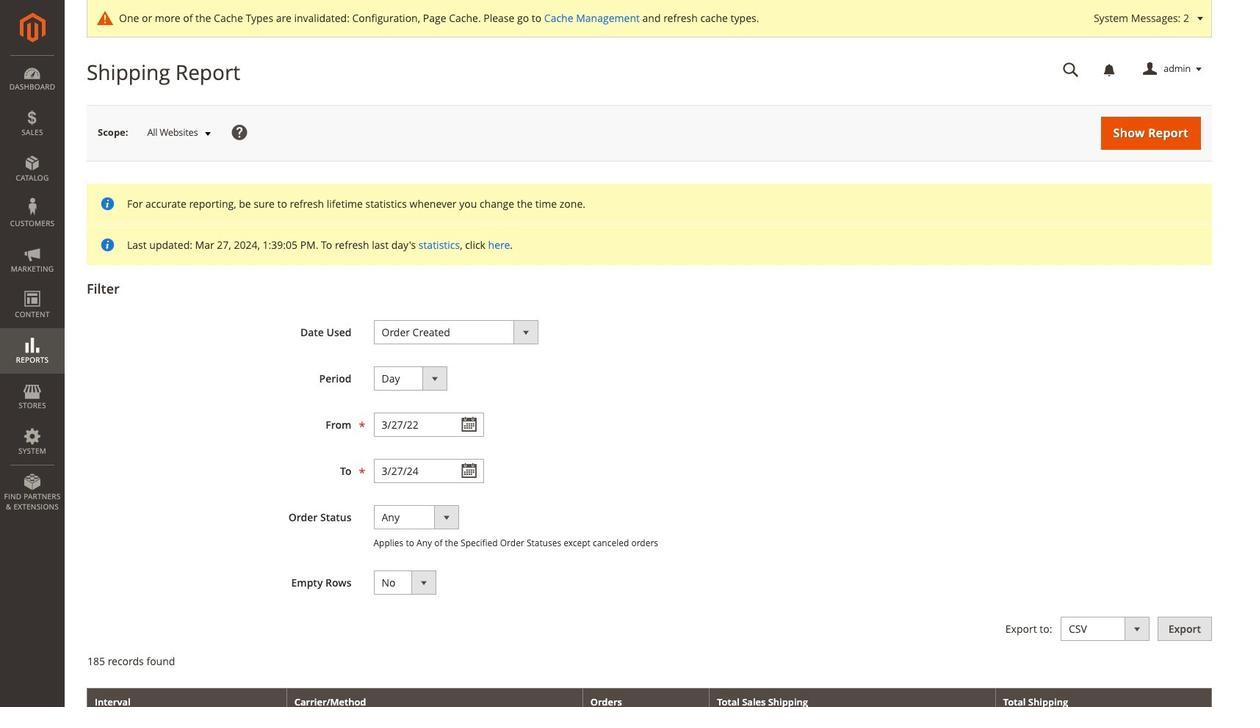 Task type: locate. For each thing, give the bounding box(es) containing it.
None text field
[[1053, 57, 1090, 82], [374, 413, 484, 437], [374, 459, 484, 484], [1053, 57, 1090, 82], [374, 413, 484, 437], [374, 459, 484, 484]]

menu bar
[[0, 55, 65, 520]]



Task type: describe. For each thing, give the bounding box(es) containing it.
magento admin panel image
[[19, 12, 45, 43]]



